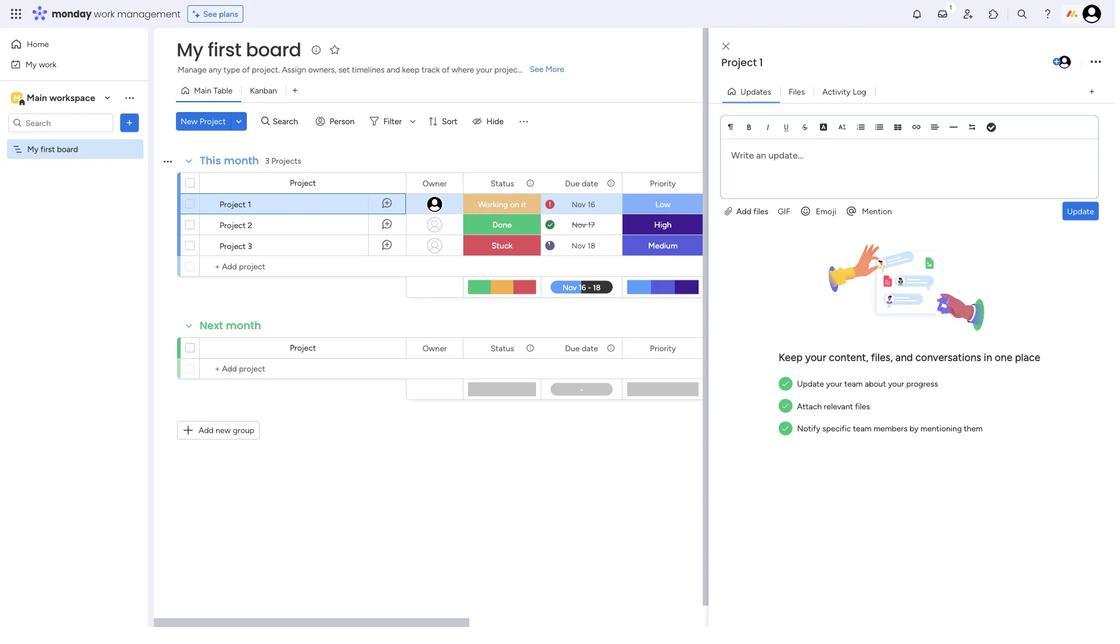 Task type: vqa. For each thing, say whether or not it's contained in the screenshot.
the v2 bolt switch image at the top right of the page
no



Task type: locate. For each thing, give the bounding box(es) containing it.
place
[[1016, 352, 1041, 364]]

1 up updates
[[760, 55, 763, 70]]

board
[[246, 37, 301, 63], [57, 144, 78, 154]]

type
[[224, 65, 240, 75]]

0 horizontal spatial main
[[27, 92, 47, 103]]

board up project.
[[246, 37, 301, 63]]

Status field
[[488, 177, 517, 190], [488, 342, 517, 355]]

project 1 up project 2
[[220, 199, 251, 209]]

and
[[387, 65, 400, 75], [896, 352, 913, 364]]

see left plans
[[203, 9, 217, 19]]

0 horizontal spatial add
[[199, 426, 214, 436]]

month
[[224, 153, 259, 168], [226, 318, 261, 333]]

1 of from the left
[[242, 65, 250, 75]]

workspace
[[49, 92, 95, 103]]

2 status field from the top
[[488, 342, 517, 355]]

0 vertical spatial my first board
[[177, 37, 301, 63]]

my first board down search in workspace field
[[27, 144, 78, 154]]

Priority field
[[647, 177, 679, 190], [647, 342, 679, 355]]

my inside button
[[26, 59, 37, 69]]

my down search in workspace field
[[27, 144, 38, 154]]

priority for this month
[[650, 178, 676, 188]]

0 vertical spatial month
[[224, 153, 259, 168]]

1 vertical spatial status
[[491, 343, 514, 353]]

0 vertical spatial owner field
[[420, 177, 450, 190]]

nov left 16
[[572, 200, 586, 209]]

1 vertical spatial due
[[565, 343, 580, 353]]

0 horizontal spatial work
[[39, 59, 56, 69]]

arrow down image
[[406, 114, 420, 128]]

of
[[242, 65, 250, 75], [442, 65, 450, 75]]

2 priority field from the top
[[647, 342, 679, 355]]

0 horizontal spatial my first board
[[27, 144, 78, 154]]

1 horizontal spatial see
[[530, 64, 544, 74]]

0 horizontal spatial files
[[754, 206, 769, 216]]

1 horizontal spatial main
[[194, 86, 212, 96]]

1 vertical spatial month
[[226, 318, 261, 333]]

work for my
[[39, 59, 56, 69]]

0 horizontal spatial and
[[387, 65, 400, 75]]

0 vertical spatial see
[[203, 9, 217, 19]]

1 vertical spatial date
[[582, 343, 598, 353]]

1 vertical spatial owner
[[423, 343, 447, 353]]

1 due date from the top
[[565, 178, 598, 188]]

project 2
[[220, 220, 252, 230]]

0 vertical spatial work
[[94, 7, 115, 20]]

my work button
[[7, 55, 125, 74]]

1 vertical spatial and
[[896, 352, 913, 364]]

my
[[177, 37, 203, 63], [26, 59, 37, 69], [27, 144, 38, 154]]

1 owner from the top
[[423, 178, 447, 188]]

Next month field
[[197, 318, 264, 334]]

status left column information icon
[[491, 343, 514, 353]]

0 vertical spatial files
[[754, 206, 769, 216]]

0 vertical spatial team
[[845, 379, 863, 389]]

relevant
[[824, 401, 854, 411]]

0 vertical spatial board
[[246, 37, 301, 63]]

it
[[522, 200, 527, 209]]

content,
[[829, 352, 869, 364]]

notify
[[798, 424, 821, 434]]

status field up working on it
[[488, 177, 517, 190]]

nov
[[572, 200, 586, 209], [572, 220, 586, 230], [572, 241, 586, 250]]

2 date from the top
[[582, 343, 598, 353]]

update your team about your progress
[[798, 379, 939, 389]]

v2 overdue deadline image
[[546, 199, 555, 210]]

1 vertical spatial first
[[40, 144, 55, 154]]

1 horizontal spatial first
[[208, 37, 241, 63]]

filter button
[[365, 112, 420, 131]]

1 up 2
[[248, 199, 251, 209]]

my down home
[[26, 59, 37, 69]]

update inside 'button'
[[1068, 206, 1095, 216]]

This month field
[[197, 153, 262, 169]]

status
[[491, 178, 514, 188], [491, 343, 514, 353]]

2 owner from the top
[[423, 343, 447, 353]]

0 horizontal spatial of
[[242, 65, 250, 75]]

1 vertical spatial 1
[[248, 199, 251, 209]]

team
[[845, 379, 863, 389], [854, 424, 872, 434]]

members
[[874, 424, 908, 434]]

main inside workspace selection element
[[27, 92, 47, 103]]

0 horizontal spatial board
[[57, 144, 78, 154]]

update
[[1068, 206, 1095, 216], [798, 379, 825, 389]]

due date field up nov 16
[[563, 177, 601, 190]]

1 vertical spatial my first board
[[27, 144, 78, 154]]

team right specific
[[854, 424, 872, 434]]

dapulse drag 2 image
[[711, 315, 714, 328]]

month right the next
[[226, 318, 261, 333]]

work down home
[[39, 59, 56, 69]]

1 vertical spatial due date
[[565, 343, 598, 353]]

of right type at the top left of page
[[242, 65, 250, 75]]

0 vertical spatial + add project text field
[[206, 260, 296, 274]]

menu image
[[518, 116, 530, 127]]

1 priority from the top
[[650, 178, 676, 188]]

any
[[209, 65, 222, 75]]

1 status from the top
[[491, 178, 514, 188]]

john smith image
[[1083, 5, 1102, 23], [1058, 55, 1073, 70]]

add right dapulse attachment image at the top right
[[737, 206, 752, 216]]

board down search in workspace field
[[57, 144, 78, 154]]

main left "table"
[[194, 86, 212, 96]]

0 vertical spatial project 1
[[722, 55, 763, 70]]

0 horizontal spatial first
[[40, 144, 55, 154]]

this
[[200, 153, 221, 168]]

1 priority field from the top
[[647, 177, 679, 190]]

1 image
[[946, 1, 957, 14]]

see plans
[[203, 9, 238, 19]]

option
[[0, 139, 148, 141]]

update for update your team about your progress
[[798, 379, 825, 389]]

1 vertical spatial status field
[[488, 342, 517, 355]]

see left more in the top of the page
[[530, 64, 544, 74]]

first up type at the top left of page
[[208, 37, 241, 63]]

0 vertical spatial due date
[[565, 178, 598, 188]]

owner for 1st owner field from the bottom
[[423, 343, 447, 353]]

2
[[248, 220, 252, 230]]

+ add project text field down 3
[[206, 260, 296, 274]]

3 nov from the top
[[572, 241, 586, 250]]

month for next month
[[226, 318, 261, 333]]

1 + add project text field from the top
[[206, 260, 296, 274]]

workspace selection element
[[11, 91, 97, 106]]

1 horizontal spatial 1
[[760, 55, 763, 70]]

sort
[[442, 117, 458, 126]]

2 due from the top
[[565, 343, 580, 353]]

1 horizontal spatial board
[[246, 37, 301, 63]]

1 vertical spatial + add project text field
[[206, 362, 296, 376]]

column information image
[[526, 179, 535, 188], [607, 179, 616, 188], [607, 344, 616, 353]]

nov left 17
[[572, 220, 586, 230]]

1 due from the top
[[565, 178, 580, 188]]

first inside my first board list box
[[40, 144, 55, 154]]

new project
[[181, 117, 226, 126]]

nov 17
[[572, 220, 595, 230]]

your right about on the right of the page
[[889, 379, 905, 389]]

0 vertical spatial update
[[1068, 206, 1095, 216]]

1 horizontal spatial work
[[94, 7, 115, 20]]

owner for 2nd owner field from the bottom of the page
[[423, 178, 447, 188]]

1 horizontal spatial project 1
[[722, 55, 763, 70]]

status up working on it
[[491, 178, 514, 188]]

size image
[[839, 123, 847, 131]]

log
[[853, 87, 867, 96]]

1 vertical spatial see
[[530, 64, 544, 74]]

see inside button
[[203, 9, 217, 19]]

monday work management
[[52, 7, 181, 20]]

+ Add project text field
[[206, 260, 296, 274], [206, 362, 296, 376]]

due date up nov 16
[[565, 178, 598, 188]]

0 horizontal spatial project 1
[[220, 199, 251, 209]]

1 vertical spatial priority
[[650, 343, 676, 353]]

Owner field
[[420, 177, 450, 190], [420, 342, 450, 355]]

0 horizontal spatial update
[[798, 379, 825, 389]]

sort button
[[424, 112, 465, 131]]

0 vertical spatial john smith image
[[1083, 5, 1102, 23]]

due date right column information icon
[[565, 343, 598, 353]]

of right track
[[442, 65, 450, 75]]

1 vertical spatial due date field
[[563, 342, 601, 355]]

1 vertical spatial project 1
[[220, 199, 251, 209]]

My first board field
[[174, 37, 304, 63]]

main right workspace image
[[27, 92, 47, 103]]

month right this
[[224, 153, 259, 168]]

nov for high
[[572, 220, 586, 230]]

and right files,
[[896, 352, 913, 364]]

2 vertical spatial nov
[[572, 241, 586, 250]]

0 vertical spatial priority field
[[647, 177, 679, 190]]

1 vertical spatial update
[[798, 379, 825, 389]]

see inside "link"
[[530, 64, 544, 74]]

owner
[[423, 178, 447, 188], [423, 343, 447, 353]]

1 status field from the top
[[488, 177, 517, 190]]

main table
[[194, 86, 233, 96]]

column information image for next month
[[607, 344, 616, 353]]

1 vertical spatial priority field
[[647, 342, 679, 355]]

keep
[[779, 352, 803, 364]]

your right keep
[[806, 352, 827, 364]]

kanban button
[[241, 81, 286, 100]]

files
[[754, 206, 769, 216], [856, 401, 870, 411]]

due
[[565, 178, 580, 188], [565, 343, 580, 353]]

close image
[[723, 42, 730, 51]]

and left keep
[[387, 65, 400, 75]]

0 horizontal spatial see
[[203, 9, 217, 19]]

due date for this month
[[565, 178, 598, 188]]

add view image down assign
[[293, 86, 298, 95]]

my inside list box
[[27, 144, 38, 154]]

project
[[722, 55, 757, 70], [200, 117, 226, 126], [290, 178, 316, 188], [220, 199, 246, 209], [220, 220, 246, 230], [220, 241, 246, 251], [290, 343, 316, 353]]

about
[[865, 379, 887, 389]]

1 due date field from the top
[[563, 177, 601, 190]]

due date field right column information icon
[[563, 342, 601, 355]]

main workspace
[[27, 92, 95, 103]]

due right column information icon
[[565, 343, 580, 353]]

project.
[[252, 65, 280, 75]]

0 vertical spatial status
[[491, 178, 514, 188]]

1 vertical spatial team
[[854, 424, 872, 434]]

add view image
[[293, 86, 298, 95], [1090, 87, 1095, 96]]

kanban
[[250, 86, 277, 96]]

0 vertical spatial due date field
[[563, 177, 601, 190]]

Due date field
[[563, 177, 601, 190], [563, 342, 601, 355]]

nov left '18'
[[572, 241, 586, 250]]

0 vertical spatial date
[[582, 178, 598, 188]]

group
[[233, 426, 255, 436]]

date for this month
[[582, 178, 598, 188]]

1 date from the top
[[582, 178, 598, 188]]

workspace options image
[[124, 92, 135, 104]]

my up manage
[[177, 37, 203, 63]]

2 nov from the top
[[572, 220, 586, 230]]

status field left column information icon
[[488, 342, 517, 355]]

1 vertical spatial board
[[57, 144, 78, 154]]

show board description image
[[310, 44, 323, 56]]

angle down image
[[236, 117, 242, 126]]

your
[[476, 65, 493, 75], [806, 352, 827, 364], [827, 379, 843, 389], [889, 379, 905, 389]]

2 due date from the top
[[565, 343, 598, 353]]

files down update your team about your progress
[[856, 401, 870, 411]]

1 horizontal spatial files
[[856, 401, 870, 411]]

team for about
[[845, 379, 863, 389]]

work inside button
[[39, 59, 56, 69]]

1 inside field
[[760, 55, 763, 70]]

1 horizontal spatial my first board
[[177, 37, 301, 63]]

priority field for next month
[[647, 342, 679, 355]]

add new group button
[[177, 421, 260, 440]]

emoji button
[[795, 202, 842, 221]]

home button
[[7, 35, 125, 53]]

+ add project text field down next month field
[[206, 362, 296, 376]]

project inside button
[[200, 117, 226, 126]]

add left new
[[199, 426, 214, 436]]

my first board
[[177, 37, 301, 63], [27, 144, 78, 154]]

priority
[[650, 178, 676, 188], [650, 343, 676, 353]]

john smith image right help "image"
[[1083, 5, 1102, 23]]

due date for next month
[[565, 343, 598, 353]]

1 vertical spatial owner field
[[420, 342, 450, 355]]

first down search in workspace field
[[40, 144, 55, 154]]

files left gif popup button
[[754, 206, 769, 216]]

add inside "button"
[[199, 426, 214, 436]]

team left about on the right of the page
[[845, 379, 863, 389]]

done
[[493, 220, 512, 230]]

2 due date field from the top
[[563, 342, 601, 355]]

2 priority from the top
[[650, 343, 676, 353]]

0 horizontal spatial john smith image
[[1058, 55, 1073, 70]]

1 owner field from the top
[[420, 177, 450, 190]]

medium
[[649, 241, 678, 251]]

1 vertical spatial add
[[199, 426, 214, 436]]

0 vertical spatial owner
[[423, 178, 447, 188]]

due up nov 16
[[565, 178, 580, 188]]

workspace image
[[11, 92, 23, 104]]

my first board up type at the top left of page
[[177, 37, 301, 63]]

work
[[94, 7, 115, 20], [39, 59, 56, 69]]

0 vertical spatial priority
[[650, 178, 676, 188]]

1 horizontal spatial update
[[1068, 206, 1095, 216]]

text color image
[[820, 123, 828, 131]]

line image
[[950, 123, 958, 131]]

format image
[[727, 123, 735, 131]]

inbox image
[[937, 8, 949, 20]]

track
[[422, 65, 440, 75]]

add view image down options image
[[1090, 87, 1095, 96]]

attach relevant files
[[798, 401, 870, 411]]

help image
[[1043, 8, 1054, 20]]

column information image
[[526, 344, 535, 353]]

project 1 down close image
[[722, 55, 763, 70]]

1 vertical spatial work
[[39, 59, 56, 69]]

hide
[[487, 117, 504, 126]]

1 vertical spatial nov
[[572, 220, 586, 230]]

john smith image left options image
[[1058, 55, 1073, 70]]

first
[[208, 37, 241, 63], [40, 144, 55, 154]]

conversations
[[916, 352, 982, 364]]

1 horizontal spatial add
[[737, 206, 752, 216]]

0 vertical spatial due
[[565, 178, 580, 188]]

add
[[737, 206, 752, 216], [199, 426, 214, 436]]

options image
[[124, 117, 135, 129]]

0 vertical spatial add
[[737, 206, 752, 216]]

project 3
[[220, 241, 252, 251]]

keep your content, files, and conversations in one place
[[779, 352, 1041, 364]]

notifications image
[[912, 8, 923, 20]]

1 horizontal spatial of
[[442, 65, 450, 75]]

0 vertical spatial status field
[[488, 177, 517, 190]]

0 vertical spatial 1
[[760, 55, 763, 70]]

0 vertical spatial first
[[208, 37, 241, 63]]

0 vertical spatial nov
[[572, 200, 586, 209]]

main inside button
[[194, 86, 212, 96]]

1 vertical spatial files
[[856, 401, 870, 411]]

work right the monday
[[94, 7, 115, 20]]

mention button
[[842, 202, 897, 221]]



Task type: describe. For each thing, give the bounding box(es) containing it.
17
[[588, 220, 595, 230]]

nov 16
[[572, 200, 595, 209]]

Search field
[[270, 113, 305, 130]]

m
[[13, 93, 20, 103]]

files
[[789, 87, 805, 96]]

table image
[[894, 123, 902, 131]]

in
[[984, 352, 993, 364]]

timelines
[[352, 65, 385, 75]]

my work
[[26, 59, 56, 69]]

link image
[[913, 123, 921, 131]]

rtl ltr image
[[969, 123, 977, 131]]

update button
[[1063, 202, 1099, 221]]

assign
[[282, 65, 306, 75]]

1. numbers image
[[857, 123, 865, 131]]

Project 1 field
[[719, 55, 1051, 70]]

v2 search image
[[261, 115, 270, 128]]

due for this month
[[565, 178, 580, 188]]

low
[[656, 200, 671, 209]]

mention
[[862, 206, 893, 216]]

priority for next month
[[650, 343, 676, 353]]

working on it
[[478, 200, 527, 209]]

your up attach relevant files
[[827, 379, 843, 389]]

apps image
[[988, 8, 1000, 20]]

invite members image
[[963, 8, 975, 20]]

manage
[[178, 65, 207, 75]]

1 horizontal spatial john smith image
[[1083, 5, 1102, 23]]

new
[[216, 426, 231, 436]]

due date field for next month
[[563, 342, 601, 355]]

underline image
[[783, 123, 791, 131]]

&bull; bullets image
[[876, 123, 884, 131]]

add for add new group
[[199, 426, 214, 436]]

high
[[655, 220, 672, 230]]

1 nov from the top
[[572, 200, 586, 209]]

dapulse addbtn image
[[1054, 58, 1061, 66]]

your right where
[[476, 65, 493, 75]]

3
[[248, 241, 252, 251]]

next month
[[200, 318, 261, 333]]

2 status from the top
[[491, 343, 514, 353]]

main for main workspace
[[27, 92, 47, 103]]

work for monday
[[94, 7, 115, 20]]

italic image
[[764, 123, 772, 131]]

add files
[[735, 206, 769, 216]]

gif
[[778, 206, 791, 216]]

dapulse attachment image
[[725, 206, 733, 216]]

options image
[[1091, 54, 1102, 70]]

bold image
[[746, 123, 754, 131]]

see plans button
[[188, 5, 244, 23]]

1 vertical spatial john smith image
[[1058, 55, 1073, 70]]

on
[[510, 200, 520, 209]]

Search in workspace field
[[24, 116, 97, 130]]

v2 done deadline image
[[546, 219, 555, 230]]

mentioning
[[921, 424, 962, 434]]

person button
[[311, 112, 362, 131]]

emoji
[[816, 206, 837, 216]]

update for update
[[1068, 206, 1095, 216]]

strikethrough image
[[801, 123, 809, 131]]

home
[[27, 39, 49, 49]]

2 + add project text field from the top
[[206, 362, 296, 376]]

more
[[546, 64, 565, 74]]

files button
[[780, 82, 814, 101]]

keep
[[402, 65, 420, 75]]

activity log
[[823, 87, 867, 96]]

date for next month
[[582, 343, 598, 353]]

new project button
[[176, 112, 231, 131]]

add to favorites image
[[329, 44, 341, 55]]

stuck
[[492, 241, 513, 251]]

team for members
[[854, 424, 872, 434]]

specific
[[823, 424, 852, 434]]

due for next month
[[565, 343, 580, 353]]

project 1 inside field
[[722, 55, 763, 70]]

files,
[[872, 352, 893, 364]]

column information image for this month
[[607, 179, 616, 188]]

main table button
[[176, 81, 241, 100]]

main for main table
[[194, 86, 212, 96]]

next
[[200, 318, 223, 333]]

stands.
[[523, 65, 549, 75]]

progress
[[907, 379, 939, 389]]

month for this month
[[224, 153, 259, 168]]

one
[[995, 352, 1013, 364]]

table
[[214, 86, 233, 96]]

see more
[[530, 64, 565, 74]]

checklist image
[[987, 123, 997, 132]]

0 horizontal spatial add view image
[[293, 86, 298, 95]]

0 horizontal spatial 1
[[248, 199, 251, 209]]

due date field for this month
[[563, 177, 601, 190]]

see for see more
[[530, 64, 544, 74]]

person
[[330, 117, 355, 126]]

select product image
[[10, 8, 22, 20]]

0 vertical spatial and
[[387, 65, 400, 75]]

filter
[[384, 117, 402, 126]]

updates button
[[723, 82, 780, 101]]

my first board list box
[[0, 137, 148, 316]]

see more link
[[529, 63, 566, 75]]

updates
[[741, 87, 772, 96]]

owners,
[[308, 65, 337, 75]]

gif button
[[773, 202, 795, 221]]

project inside field
[[722, 55, 757, 70]]

working
[[478, 200, 508, 209]]

add new group
[[199, 426, 255, 436]]

plans
[[219, 9, 238, 19]]

nov 18
[[572, 241, 596, 250]]

notify specific team members by mentioning them
[[798, 424, 983, 434]]

new
[[181, 117, 198, 126]]

attach
[[798, 401, 822, 411]]

1 horizontal spatial and
[[896, 352, 913, 364]]

where
[[452, 65, 474, 75]]

manage any type of project. assign owners, set timelines and keep track of where your project stands.
[[178, 65, 549, 75]]

board inside list box
[[57, 144, 78, 154]]

1 horizontal spatial add view image
[[1090, 87, 1095, 96]]

hide button
[[468, 112, 511, 131]]

2 owner field from the top
[[420, 342, 450, 355]]

my first board inside list box
[[27, 144, 78, 154]]

activity log button
[[814, 82, 876, 101]]

set
[[339, 65, 350, 75]]

priority field for this month
[[647, 177, 679, 190]]

monday
[[52, 7, 92, 20]]

see for see plans
[[203, 9, 217, 19]]

2 of from the left
[[442, 65, 450, 75]]

activity
[[823, 87, 851, 96]]

18
[[588, 241, 596, 250]]

align image
[[932, 123, 940, 131]]

project
[[495, 65, 521, 75]]

by
[[910, 424, 919, 434]]

nov for stuck
[[572, 241, 586, 250]]

search everything image
[[1017, 8, 1029, 20]]

add for add files
[[737, 206, 752, 216]]

them
[[964, 424, 983, 434]]

16
[[588, 200, 595, 209]]



